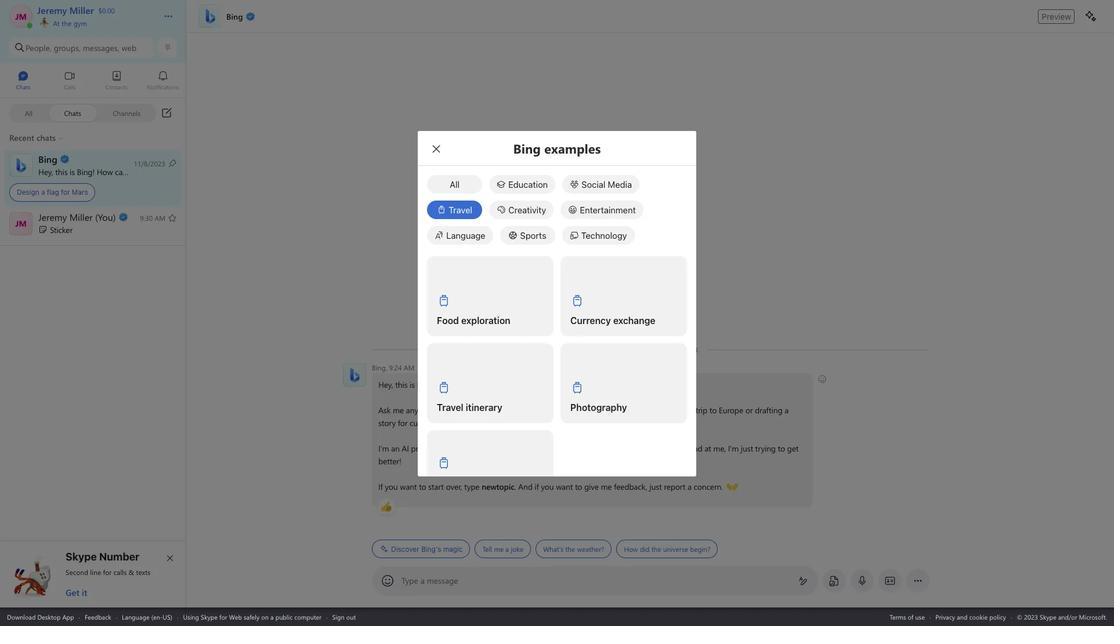 Task type: describe. For each thing, give the bounding box(es) containing it.
what's
[[543, 545, 564, 554]]

bing for hey, this is bing ! how can i help you today?
[[77, 166, 93, 177]]

of inside ask me any type of question, like finding vegan restaurants in cambridge, itinerary for your trip to europe or drafting a story for curious kids. in groups, remember to mention me with @bing. i'm an ai preview, so i'm still learning. sometimes i might say something weird. don't get mad at me, i'm just trying to get better! if you want to start over, type
[[438, 405, 445, 416]]

0 vertical spatial type
[[420, 405, 436, 416]]

so
[[441, 443, 449, 454]]

language (en-us)
[[122, 613, 172, 622]]

how for hey, this is bing ! how can i help you today?
[[97, 166, 113, 177]]

sports
[[520, 230, 546, 241]]

@bing.
[[600, 418, 625, 429]]

how for hey, this is bing ! how can i help you today? (smileeyes)
[[438, 380, 454, 391]]

sometimes
[[510, 443, 549, 454]]

! for hey, this is bing ! how can i help you today? (smileeyes)
[[433, 380, 435, 391]]

download
[[7, 613, 36, 622]]

at
[[705, 443, 711, 454]]

0 vertical spatial all
[[25, 108, 33, 118]]

it
[[82, 587, 87, 599]]

universe
[[663, 545, 688, 554]]

to right trip
[[710, 405, 717, 416]]

the inside button
[[651, 545, 661, 554]]

bing's
[[421, 545, 441, 554]]

begin?
[[690, 545, 711, 554]]

using skype for web safely on a public computer link
[[183, 613, 322, 622]]

i for hey, this is bing ! how can i help you today?
[[129, 166, 131, 177]]

skype number
[[66, 551, 139, 564]]

technology
[[581, 230, 627, 241]]

newtopic . and if you want to give me feedback, just report a concern.
[[482, 482, 725, 493]]

design a flag for mars
[[17, 188, 88, 197]]

what's the weather?
[[543, 545, 604, 554]]

mars
[[72, 188, 88, 197]]

discover bing's magic
[[391, 545, 463, 554]]

an
[[391, 443, 400, 454]]

bing,
[[372, 363, 387, 373]]

learning.
[[478, 443, 508, 454]]

can for hey, this is bing ! how can i help you today?
[[115, 166, 127, 177]]

design
[[17, 188, 39, 197]]

tell me a joke
[[482, 545, 523, 554]]

2 want from the left
[[556, 482, 573, 493]]

type
[[402, 576, 418, 587]]

start
[[428, 482, 444, 493]]

1 horizontal spatial of
[[908, 613, 914, 622]]

app
[[62, 613, 74, 622]]

computer
[[294, 613, 322, 622]]

the for what's
[[565, 545, 575, 554]]

over,
[[446, 482, 462, 493]]

a right type
[[421, 576, 425, 587]]

any
[[406, 405, 418, 416]]

might
[[555, 443, 575, 454]]

exploration
[[461, 316, 511, 326]]

itinerary inside ask me any type of question, like finding vegan restaurants in cambridge, itinerary for your trip to europe or drafting a story for curious kids. in groups, remember to mention me with @bing. i'm an ai preview, so i'm still learning. sometimes i might say something weird. don't get mad at me, i'm just trying to get better! if you want to start over, type
[[635, 405, 664, 416]]

people, groups, messages, web
[[26, 42, 136, 53]]

skype inside 'element'
[[66, 551, 97, 564]]

(openhands)
[[726, 481, 770, 492]]

weird.
[[630, 443, 651, 454]]

terms of use
[[890, 613, 925, 622]]

help for hey, this is bing ! how can i help you today?
[[133, 166, 149, 177]]

privacy and cookie policy
[[936, 613, 1006, 622]]

social
[[582, 179, 606, 190]]

i for hey, this is bing ! how can i help you today? (smileeyes)
[[470, 380, 472, 391]]

remember
[[491, 418, 527, 429]]

europe
[[719, 405, 743, 416]]

education
[[508, 179, 548, 190]]

say
[[577, 443, 589, 454]]

using
[[183, 613, 199, 622]]

concern.
[[694, 482, 723, 493]]

am
[[404, 363, 415, 373]]

download desktop app
[[7, 613, 74, 622]]

with
[[583, 418, 598, 429]]

using skype for web safely on a public computer
[[183, 613, 322, 622]]

terms
[[890, 613, 906, 622]]

cambridge,
[[593, 405, 633, 416]]

is for hey, this is bing ! how can i help you today?
[[70, 166, 75, 177]]

1 get from the left
[[673, 443, 685, 454]]

something
[[591, 443, 628, 454]]

sticker button
[[0, 207, 186, 242]]

weather?
[[577, 545, 604, 554]]

mad
[[687, 443, 703, 454]]

to right trying
[[778, 443, 785, 454]]

for left your
[[666, 405, 676, 416]]

hey, for hey, this is bing ! how can i help you today?
[[38, 166, 53, 177]]

is for hey, this is bing ! how can i help you today? (smileeyes)
[[410, 380, 415, 391]]

2 get from the left
[[787, 443, 799, 454]]

better!
[[378, 456, 401, 467]]

exchange
[[613, 316, 656, 326]]

people, groups, messages, web button
[[9, 37, 154, 58]]

currency
[[570, 316, 611, 326]]

language for language (en-us)
[[122, 613, 150, 622]]

people,
[[26, 42, 52, 53]]

3 i'm from the left
[[728, 443, 739, 454]]

terms of use link
[[890, 613, 925, 622]]

get it
[[66, 587, 87, 599]]

mention
[[539, 418, 568, 429]]

bing for hey, this is bing ! how can i help you today? (smileeyes)
[[417, 380, 433, 391]]

gym
[[73, 19, 87, 28]]

ai
[[402, 443, 409, 454]]

and
[[957, 613, 968, 622]]

in
[[585, 405, 591, 416]]

groups, inside ask me any type of question, like finding vegan restaurants in cambridge, itinerary for your trip to europe or drafting a story for curious kids. in groups, remember to mention me with @bing. i'm an ai preview, so i'm still learning. sometimes i might say something weird. don't get mad at me, i'm just trying to get better! if you want to start over, type
[[463, 418, 489, 429]]

calls
[[114, 568, 127, 577]]

flag
[[47, 188, 59, 197]]

me inside button
[[494, 545, 504, 554]]

curious
[[410, 418, 435, 429]]

today? for hey, this is bing ! how can i help you today?
[[166, 166, 189, 177]]

today? for hey, this is bing ! how can i help you today? (smileeyes)
[[506, 380, 529, 391]]

web
[[122, 42, 136, 53]]

message
[[427, 576, 458, 587]]

this for hey, this is bing ! how can i help you today? (smileeyes)
[[395, 380, 408, 391]]

just inside ask me any type of question, like finding vegan restaurants in cambridge, itinerary for your trip to europe or drafting a story for curious kids. in groups, remember to mention me with @bing. i'm an ai preview, so i'm still learning. sometimes i might say something weird. don't get mad at me, i'm just trying to get better! if you want to start over, type
[[741, 443, 753, 454]]

texts
[[136, 568, 151, 577]]

a right report
[[688, 482, 692, 493]]



Task type: vqa. For each thing, say whether or not it's contained in the screenshot.
Flag
yes



Task type: locate. For each thing, give the bounding box(es) containing it.
0 vertical spatial today?
[[166, 166, 189, 177]]

a right on
[[270, 613, 274, 622]]

just left trying
[[741, 443, 753, 454]]

feedback,
[[614, 482, 647, 493]]

at
[[53, 19, 60, 28]]

1 vertical spatial all
[[450, 179, 460, 190]]

0 vertical spatial help
[[133, 166, 149, 177]]

me right tell
[[494, 545, 504, 554]]

0 horizontal spatial get
[[673, 443, 685, 454]]

second
[[66, 568, 88, 577]]

1 horizontal spatial is
[[410, 380, 415, 391]]

hey, down bing,
[[378, 380, 393, 391]]

0 vertical spatial how
[[97, 166, 113, 177]]

a right drafting
[[785, 405, 789, 416]]

if
[[535, 482, 539, 493]]

language (en-us) link
[[122, 613, 172, 622]]

want left give
[[556, 482, 573, 493]]

food exploration
[[437, 316, 511, 326]]

0 vertical spatial of
[[438, 405, 445, 416]]

bing up mars
[[77, 166, 93, 177]]

0 vertical spatial just
[[741, 443, 753, 454]]

get left mad
[[673, 443, 685, 454]]

1 vertical spatial hey,
[[378, 380, 393, 391]]

your
[[678, 405, 694, 416]]

ask me any type of question, like finding vegan restaurants in cambridge, itinerary for your trip to europe or drafting a story for curious kids. in groups, remember to mention me with @bing. i'm an ai preview, so i'm still learning. sometimes i might say something weird. don't get mad at me, i'm just trying to get better! if you want to start over, type
[[378, 405, 801, 493]]

0 vertical spatial can
[[115, 166, 127, 177]]

social media
[[582, 179, 632, 190]]

how did the universe begin?
[[624, 545, 711, 554]]

hey, up design a flag for mars
[[38, 166, 53, 177]]

second line for calls & texts
[[66, 568, 151, 577]]

2 vertical spatial i
[[551, 443, 553, 454]]

itinerary down hey, this is bing ! how can i help you today? (smileeyes) on the bottom of page
[[466, 403, 502, 413]]

groups, down like
[[463, 418, 489, 429]]

1 horizontal spatial skype
[[201, 613, 218, 622]]

hey, for hey, this is bing ! how can i help you today? (smileeyes)
[[378, 380, 393, 391]]

i inside ask me any type of question, like finding vegan restaurants in cambridge, itinerary for your trip to europe or drafting a story for curious kids. in groups, remember to mention me with @bing. i'm an ai preview, so i'm still learning. sometimes i might say something weird. don't get mad at me, i'm just trying to get better! if you want to start over, type
[[551, 443, 553, 454]]

hey, this is bing ! how can i help you today? (smileeyes)
[[378, 379, 571, 391]]

1 horizontal spatial get
[[787, 443, 799, 454]]

0 vertical spatial groups,
[[54, 42, 81, 53]]

the right the did
[[651, 545, 661, 554]]

0 vertical spatial skype
[[66, 551, 97, 564]]

this up flag
[[55, 166, 68, 177]]

1 want from the left
[[400, 482, 417, 493]]

1 i'm from the left
[[378, 443, 389, 454]]

for left web
[[219, 613, 227, 622]]

sign
[[332, 613, 345, 622]]

0 horizontal spatial can
[[115, 166, 127, 177]]

1 horizontal spatial language
[[446, 230, 485, 241]]

1 horizontal spatial itinerary
[[635, 405, 664, 416]]

get right trying
[[787, 443, 799, 454]]

for right story
[[398, 418, 408, 429]]

on
[[261, 613, 269, 622]]

a left joke at left bottom
[[506, 545, 509, 554]]

preview,
[[411, 443, 439, 454]]

like
[[481, 405, 492, 416]]

this down 9:24
[[395, 380, 408, 391]]

1 horizontal spatial how
[[438, 380, 454, 391]]

did
[[640, 545, 650, 554]]

type up curious
[[420, 405, 436, 416]]

and
[[518, 482, 533, 493]]

i'm right me,
[[728, 443, 739, 454]]

get
[[66, 587, 79, 599]]

or
[[746, 405, 753, 416]]

0 horizontal spatial this
[[55, 166, 68, 177]]

0 horizontal spatial all
[[25, 108, 33, 118]]

bing inside hey, this is bing ! how can i help you today? (smileeyes)
[[417, 380, 433, 391]]

food
[[437, 316, 459, 326]]

1 horizontal spatial just
[[741, 443, 753, 454]]

preview
[[1042, 11, 1071, 21]]

feedback
[[85, 613, 111, 622]]

entertainment
[[580, 205, 636, 215]]

1 vertical spatial just
[[650, 482, 662, 493]]

discover
[[391, 545, 419, 554]]

to left the start at the left bottom of the page
[[419, 482, 426, 493]]

1 horizontal spatial type
[[464, 482, 480, 493]]

1 horizontal spatial all
[[450, 179, 460, 190]]

skype up "second"
[[66, 551, 97, 564]]

0 horizontal spatial type
[[420, 405, 436, 416]]

how up sticker button
[[97, 166, 113, 177]]

language
[[446, 230, 485, 241], [122, 613, 150, 622]]

policy
[[990, 613, 1006, 622]]

of left 'use'
[[908, 613, 914, 622]]

skype
[[66, 551, 97, 564], [201, 613, 218, 622]]

drafting
[[755, 405, 783, 416]]

1 horizontal spatial i
[[470, 380, 472, 391]]

1 vertical spatial is
[[410, 380, 415, 391]]

out
[[346, 613, 356, 622]]

1 horizontal spatial !
[[433, 380, 435, 391]]

1 horizontal spatial groups,
[[463, 418, 489, 429]]

to down vegan
[[530, 418, 537, 429]]

can inside hey, this is bing ! how can i help you today? (smileeyes)
[[456, 380, 468, 391]]

travel for travel itinerary
[[437, 403, 464, 413]]

! inside hey, this is bing ! how can i help you today? (smileeyes)
[[433, 380, 435, 391]]

vegan
[[521, 405, 542, 416]]

you inside hey, this is bing ! how can i help you today? (smileeyes)
[[491, 380, 504, 391]]

1 horizontal spatial hey,
[[378, 380, 393, 391]]

the right what's
[[565, 545, 575, 554]]

is down the am
[[410, 380, 415, 391]]

0 horizontal spatial !
[[93, 166, 95, 177]]

0 horizontal spatial i'm
[[378, 443, 389, 454]]

this for hey, this is bing ! how can i help you today?
[[55, 166, 68, 177]]

0 vertical spatial bing
[[77, 166, 93, 177]]

just left report
[[650, 482, 662, 493]]

me right give
[[601, 482, 612, 493]]

1 vertical spatial language
[[122, 613, 150, 622]]

1 vertical spatial travel
[[437, 403, 464, 413]]

creativity
[[508, 205, 546, 215]]

trying
[[755, 443, 776, 454]]

1 vertical spatial help
[[474, 380, 489, 391]]

0 horizontal spatial of
[[438, 405, 445, 416]]

the
[[62, 19, 72, 28], [565, 545, 575, 554], [651, 545, 661, 554]]

i'm left an
[[378, 443, 389, 454]]

0 horizontal spatial today?
[[166, 166, 189, 177]]

0 vertical spatial hey,
[[38, 166, 53, 177]]

a left flag
[[41, 188, 45, 197]]

i'm right so
[[451, 443, 462, 454]]

tab list
[[0, 66, 186, 97]]

want
[[400, 482, 417, 493], [556, 482, 573, 493]]

just
[[741, 443, 753, 454], [650, 482, 662, 493]]

ask
[[378, 405, 391, 416]]

2 horizontal spatial how
[[624, 545, 638, 554]]

me left with
[[570, 418, 581, 429]]

for right flag
[[61, 188, 70, 197]]

1 vertical spatial type
[[464, 482, 480, 493]]

all
[[25, 108, 33, 118], [450, 179, 460, 190]]

2 horizontal spatial i'm
[[728, 443, 739, 454]]

feedback link
[[85, 613, 111, 622]]

hey,
[[38, 166, 53, 177], [378, 380, 393, 391]]

the inside 'button'
[[62, 19, 72, 28]]

skype number element
[[10, 551, 177, 599]]

1 horizontal spatial this
[[395, 380, 408, 391]]

magic
[[443, 545, 463, 554]]

how did the universe begin? button
[[617, 540, 718, 559]]

0 horizontal spatial itinerary
[[466, 403, 502, 413]]

you inside ask me any type of question, like finding vegan restaurants in cambridge, itinerary for your trip to europe or drafting a story for curious kids. in groups, remember to mention me with @bing. i'm an ai preview, so i'm still learning. sometimes i might say something weird. don't get mad at me, i'm just trying to get better! if you want to start over, type
[[385, 482, 398, 493]]

0 vertical spatial !
[[93, 166, 95, 177]]

a inside button
[[506, 545, 509, 554]]

1 horizontal spatial want
[[556, 482, 573, 493]]

travel itinerary
[[437, 403, 502, 413]]

tell me a joke button
[[475, 540, 531, 559]]

how
[[97, 166, 113, 177], [438, 380, 454, 391], [624, 545, 638, 554]]

language for language
[[446, 230, 485, 241]]

the inside "button"
[[565, 545, 575, 554]]

a inside ask me any type of question, like finding vegan restaurants in cambridge, itinerary for your trip to europe or drafting a story for curious kids. in groups, remember to mention me with @bing. i'm an ai preview, so i'm still learning. sometimes i might say something weird. don't get mad at me, i'm just trying to get better! if you want to start over, type
[[785, 405, 789, 416]]

if
[[378, 482, 383, 493]]

1 horizontal spatial today?
[[506, 380, 529, 391]]

1 vertical spatial !
[[433, 380, 435, 391]]

0 horizontal spatial help
[[133, 166, 149, 177]]

1 vertical spatial groups,
[[463, 418, 489, 429]]

desktop
[[37, 613, 61, 622]]

9:24
[[389, 363, 402, 373]]

to left give
[[575, 482, 582, 493]]

1 vertical spatial can
[[456, 380, 468, 391]]

1 vertical spatial how
[[438, 380, 454, 391]]

how left the did
[[624, 545, 638, 554]]

is inside hey, this is bing ! how can i help you today? (smileeyes)
[[410, 380, 415, 391]]

1 horizontal spatial bing
[[417, 380, 433, 391]]

0 horizontal spatial just
[[650, 482, 662, 493]]

report
[[664, 482, 686, 493]]

at the gym button
[[37, 16, 152, 28]]

web
[[229, 613, 242, 622]]

hey, inside hey, this is bing ! how can i help you today? (smileeyes)
[[378, 380, 393, 391]]

type right over,
[[464, 482, 480, 493]]

a
[[41, 188, 45, 197], [785, 405, 789, 416], [688, 482, 692, 493], [506, 545, 509, 554], [421, 576, 425, 587], [270, 613, 274, 622]]

i inside hey, this is bing ! how can i help you today? (smileeyes)
[[470, 380, 472, 391]]

i
[[129, 166, 131, 177], [470, 380, 472, 391], [551, 443, 553, 454]]

want inside ask me any type of question, like finding vegan restaurants in cambridge, itinerary for your trip to europe or drafting a story for curious kids. in groups, remember to mention me with @bing. i'm an ai preview, so i'm still learning. sometimes i might say something weird. don't get mad at me, i'm just trying to get better! if you want to start over, type
[[400, 482, 417, 493]]

of up kids.
[[438, 405, 445, 416]]

today? inside hey, this is bing ! how can i help you today? (smileeyes)
[[506, 380, 529, 391]]

2 horizontal spatial the
[[651, 545, 661, 554]]

can for hey, this is bing ! how can i help you today? (smileeyes)
[[456, 380, 468, 391]]

me left any
[[393, 405, 404, 416]]

newtopic
[[482, 482, 515, 493]]

1 vertical spatial skype
[[201, 613, 218, 622]]

photography
[[570, 403, 627, 413]]

0 vertical spatial language
[[446, 230, 485, 241]]

help for hey, this is bing ! how can i help you today? (smileeyes)
[[474, 380, 489, 391]]

0 horizontal spatial i
[[129, 166, 131, 177]]

skype right using
[[201, 613, 218, 622]]

us)
[[163, 613, 172, 622]]

for right line
[[103, 568, 112, 577]]

is up mars
[[70, 166, 75, 177]]

0 horizontal spatial bing
[[77, 166, 93, 177]]

1 vertical spatial this
[[395, 380, 408, 391]]

sign out
[[332, 613, 356, 622]]

! up curious
[[433, 380, 435, 391]]

get
[[673, 443, 685, 454], [787, 443, 799, 454]]

how inside hey, this is bing ! how can i help you today? (smileeyes)
[[438, 380, 454, 391]]

0 vertical spatial this
[[55, 166, 68, 177]]

what's the weather? button
[[536, 540, 612, 559]]

for inside 'skype number' 'element'
[[103, 568, 112, 577]]

bing up any
[[417, 380, 433, 391]]

0 horizontal spatial is
[[70, 166, 75, 177]]

privacy
[[936, 613, 955, 622]]

itinerary
[[466, 403, 502, 413], [635, 405, 664, 416]]

1 vertical spatial today?
[[506, 380, 529, 391]]

Type a message text field
[[402, 576, 789, 588]]

the for at
[[62, 19, 72, 28]]

0 horizontal spatial want
[[400, 482, 417, 493]]

1 vertical spatial i
[[470, 380, 472, 391]]

1 horizontal spatial i'm
[[451, 443, 462, 454]]

0 horizontal spatial skype
[[66, 551, 97, 564]]

is
[[70, 166, 75, 177], [410, 380, 415, 391]]

cookie
[[969, 613, 988, 622]]

chats
[[64, 108, 81, 118]]

0 vertical spatial is
[[70, 166, 75, 177]]

question,
[[447, 405, 479, 416]]

give
[[584, 482, 599, 493]]

this inside hey, this is bing ! how can i help you today? (smileeyes)
[[395, 380, 408, 391]]

0 vertical spatial i
[[129, 166, 131, 177]]

0 horizontal spatial the
[[62, 19, 72, 28]]

1 horizontal spatial the
[[565, 545, 575, 554]]

public
[[275, 613, 293, 622]]

to
[[710, 405, 717, 416], [530, 418, 537, 429], [778, 443, 785, 454], [419, 482, 426, 493], [575, 482, 582, 493]]

groups, inside button
[[54, 42, 81, 53]]

safely
[[244, 613, 260, 622]]

2 i'm from the left
[[451, 443, 462, 454]]

how inside button
[[624, 545, 638, 554]]

number
[[99, 551, 139, 564]]

want left the start at the left bottom of the page
[[400, 482, 417, 493]]

kids.
[[437, 418, 452, 429]]

1 vertical spatial of
[[908, 613, 914, 622]]

itinerary left your
[[635, 405, 664, 416]]

0 horizontal spatial how
[[97, 166, 113, 177]]

1 horizontal spatial can
[[456, 380, 468, 391]]

the right at
[[62, 19, 72, 28]]

0 horizontal spatial language
[[122, 613, 150, 622]]

0 vertical spatial travel
[[449, 205, 472, 215]]

you
[[151, 166, 164, 177], [491, 380, 504, 391], [385, 482, 398, 493], [541, 482, 554, 493]]

2 horizontal spatial i
[[551, 443, 553, 454]]

i'm
[[378, 443, 389, 454], [451, 443, 462, 454], [728, 443, 739, 454]]

how up question,
[[438, 380, 454, 391]]

of
[[438, 405, 445, 416], [908, 613, 914, 622]]

0 horizontal spatial groups,
[[54, 42, 81, 53]]

! up sticker button
[[93, 166, 95, 177]]

0 horizontal spatial hey,
[[38, 166, 53, 177]]

travel for travel
[[449, 205, 472, 215]]

help inside hey, this is bing ! how can i help you today? (smileeyes)
[[474, 380, 489, 391]]

2 vertical spatial how
[[624, 545, 638, 554]]

story
[[378, 418, 396, 429]]

groups, down the at the gym
[[54, 42, 81, 53]]

1 vertical spatial bing
[[417, 380, 433, 391]]

! for hey, this is bing ! how can i help you today?
[[93, 166, 95, 177]]

1 horizontal spatial help
[[474, 380, 489, 391]]

&
[[129, 568, 134, 577]]



